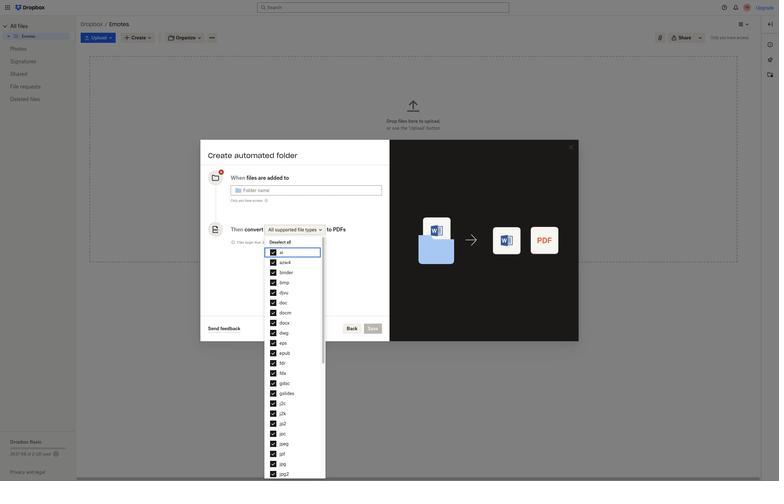 Task type: describe. For each thing, give the bounding box(es) containing it.
gslides
[[280, 391, 294, 397]]

jpf
[[280, 452, 285, 457]]

import
[[375, 191, 390, 196]]

create
[[208, 151, 232, 160]]

deleted
[[10, 96, 29, 102]]

azw4 checkbox item
[[265, 258, 321, 268]]

0 vertical spatial emotes
[[109, 21, 129, 27]]

ai checkbox item
[[265, 248, 321, 258]]

deleted files link
[[10, 93, 66, 106]]

folder inside more ways to add content element
[[446, 226, 459, 232]]

to inside 'drop files here to upload, or use the 'upload' button'
[[419, 119, 424, 124]]

convert
[[245, 227, 263, 233]]

than
[[255, 241, 261, 245]]

dropbox for dropbox / emotes
[[81, 21, 103, 27]]

bmp checkbox item
[[265, 278, 321, 288]]

content
[[425, 157, 442, 163]]

used
[[42, 452, 51, 457]]

all supported file types
[[268, 227, 317, 233]]

photos
[[10, 46, 26, 52]]

share and manage access to this folder
[[375, 226, 459, 232]]

pdfs
[[333, 227, 346, 233]]

create automated folder
[[208, 151, 298, 160]]

doc checkbox item
[[265, 298, 321, 308]]

/
[[105, 21, 107, 27]]

button
[[427, 125, 440, 131]]

open activity image
[[767, 71, 774, 79]]

jp2 checkbox item
[[265, 419, 321, 429]]

all files link
[[10, 21, 76, 31]]

signatures
[[10, 58, 36, 65]]

files for deleted
[[30, 96, 40, 102]]

access
[[375, 173, 391, 179]]

deselect all
[[270, 240, 291, 245]]

upgrade
[[756, 5, 774, 10]]

30mb
[[262, 241, 271, 245]]

legal
[[35, 470, 45, 475]]

file requests
[[10, 84, 41, 90]]

all for all supported file types
[[268, 227, 274, 233]]

fdx
[[280, 371, 286, 376]]

converted
[[289, 241, 303, 245]]

1 horizontal spatial have
[[728, 35, 736, 40]]

deselect
[[270, 240, 286, 245]]

use
[[392, 125, 400, 131]]

more ways to add content
[[386, 157, 442, 163]]

shared link
[[10, 68, 66, 80]]

ai
[[280, 250, 283, 255]]

automated
[[234, 151, 274, 160]]

azw4
[[280, 260, 291, 265]]

Folder name text field
[[243, 187, 378, 194]]

1 horizontal spatial only
[[711, 35, 719, 40]]

kb
[[21, 452, 26, 457]]

manage
[[398, 226, 416, 232]]

eps checkbox item
[[265, 339, 321, 349]]

request files
[[375, 209, 403, 214]]

docx
[[280, 321, 290, 326]]

jp2
[[280, 422, 286, 427]]

request
[[375, 209, 393, 214]]

access button
[[361, 170, 466, 183]]

all files
[[10, 23, 28, 29]]

access inside create automated folder dialog
[[253, 199, 263, 203]]

jpc
[[280, 432, 286, 437]]

gdoc
[[280, 381, 290, 387]]

create automated folder dialog
[[201, 140, 579, 342]]

jpg
[[280, 462, 286, 467]]

all
[[287, 240, 291, 245]]

supported
[[275, 227, 297, 233]]

doc
[[280, 300, 287, 306]]

share for share and manage access to this folder
[[375, 226, 388, 232]]

deleted files
[[10, 96, 40, 102]]

files for drop
[[398, 119, 407, 124]]

files larger than 30mb will not be converted
[[237, 241, 303, 245]]

share button
[[668, 33, 695, 43]]

upload,
[[425, 119, 441, 124]]

to left this
[[432, 226, 436, 232]]

jpeg checkbox item
[[265, 440, 321, 450]]

files are added to
[[247, 175, 289, 181]]

all for all files
[[10, 23, 17, 29]]

28.57
[[10, 452, 20, 457]]

djvu
[[280, 290, 289, 296]]

0 vertical spatial only you have access
[[711, 35, 749, 40]]

jpeg
[[280, 442, 289, 447]]

more
[[386, 157, 397, 163]]

files for request
[[394, 209, 403, 214]]

to right the added
[[284, 175, 289, 181]]

emotes link
[[13, 32, 70, 40]]

file
[[10, 84, 19, 90]]

to left add
[[410, 157, 414, 163]]

dwg
[[280, 331, 289, 336]]

jpg2 checkbox item
[[265, 470, 321, 480]]

open details pane image
[[767, 20, 774, 28]]

open pinned items image
[[767, 56, 774, 64]]

dwg checkbox item
[[265, 329, 321, 339]]

emotes inside all files tree
[[22, 34, 35, 39]]

28.57 kb of 2 gb used
[[10, 452, 51, 457]]

share for share
[[679, 35, 692, 40]]



Task type: vqa. For each thing, say whether or not it's contained in the screenshot.
features
no



Task type: locate. For each thing, give the bounding box(es) containing it.
0 horizontal spatial only you have access
[[231, 199, 263, 203]]

gslides checkbox item
[[265, 389, 321, 399]]

all inside dropdown button
[[268, 227, 274, 233]]

emotes right /
[[109, 21, 129, 27]]

privacy
[[10, 470, 25, 475]]

dropbox up the "28.57"
[[10, 440, 29, 445]]

dropbox / emotes
[[81, 21, 129, 27]]

1 vertical spatial emotes
[[22, 34, 35, 39]]

files up the
[[398, 119, 407, 124]]

upgrade link
[[756, 5, 774, 10]]

1 vertical spatial only
[[231, 199, 238, 203]]

only you have access inside create automated folder dialog
[[231, 199, 263, 203]]

jpf checkbox item
[[265, 450, 321, 460]]

eps
[[280, 341, 287, 346]]

all supported file types button
[[265, 225, 326, 235]]

share
[[679, 35, 692, 40], [375, 226, 388, 232]]

1 horizontal spatial only you have access
[[711, 35, 749, 40]]

0 vertical spatial dropbox
[[81, 21, 103, 27]]

1 vertical spatial and
[[26, 470, 34, 475]]

all
[[10, 23, 17, 29], [268, 227, 274, 233]]

drop files here to upload, or use the 'upload' button
[[387, 119, 441, 131]]

files inside 'drop files here to upload, or use the 'upload' button'
[[398, 119, 407, 124]]

dropbox for dropbox basic
[[10, 440, 29, 445]]

files
[[237, 241, 244, 245]]

1 vertical spatial only you have access
[[231, 199, 263, 203]]

jpg checkbox item
[[265, 460, 321, 470]]

and inside more ways to add content element
[[389, 226, 397, 232]]

of
[[28, 452, 31, 457]]

0 horizontal spatial have
[[245, 199, 252, 203]]

file requests link
[[10, 80, 66, 93]]

ways
[[398, 157, 409, 163]]

not
[[278, 241, 283, 245]]

epub
[[280, 351, 290, 356]]

epub checkbox item
[[265, 349, 321, 359]]

0 horizontal spatial share
[[375, 226, 388, 232]]

folder right this
[[446, 226, 459, 232]]

more ways to add content element
[[360, 157, 467, 242]]

shared
[[10, 71, 27, 77]]

1 horizontal spatial and
[[389, 226, 397, 232]]

here
[[408, 119, 418, 124]]

1 vertical spatial you
[[239, 199, 244, 203]]

gb
[[35, 452, 41, 457]]

bmp
[[280, 280, 289, 286]]

file
[[298, 227, 304, 233]]

1 vertical spatial share
[[375, 226, 388, 232]]

files inside deleted files link
[[30, 96, 40, 102]]

files down the "file requests" link
[[30, 96, 40, 102]]

j2k checkbox item
[[265, 409, 321, 419]]

0 vertical spatial access
[[737, 35, 749, 40]]

j2c checkbox item
[[265, 399, 321, 409]]

privacy and legal link
[[10, 470, 76, 475]]

1 horizontal spatial access
[[417, 226, 431, 232]]

deselect all button
[[270, 240, 291, 245]]

2 vertical spatial access
[[417, 226, 431, 232]]

and left legal
[[26, 470, 34, 475]]

dropbox link
[[81, 20, 103, 28]]

0 horizontal spatial emotes
[[22, 34, 35, 39]]

fdr
[[280, 361, 286, 366]]

to
[[419, 119, 424, 124], [410, 157, 414, 163], [284, 175, 289, 181], [432, 226, 436, 232], [327, 227, 332, 233]]

you inside create automated folder dialog
[[239, 199, 244, 203]]

0 vertical spatial you
[[720, 35, 727, 40]]

0 vertical spatial and
[[389, 226, 397, 232]]

open information panel image
[[767, 41, 774, 49]]

0 horizontal spatial you
[[239, 199, 244, 203]]

emotes down all files
[[22, 34, 35, 39]]

basic
[[30, 440, 42, 445]]

djvu checkbox item
[[265, 288, 321, 298]]

0 vertical spatial share
[[679, 35, 692, 40]]

folder inside dialog
[[277, 151, 298, 160]]

only inside create automated folder dialog
[[231, 199, 238, 203]]

files inside create automated folder dialog
[[247, 175, 257, 181]]

folder up the added
[[277, 151, 298, 160]]

0 horizontal spatial and
[[26, 470, 34, 475]]

when
[[231, 175, 245, 181]]

you
[[720, 35, 727, 40], [239, 199, 244, 203]]

and left manage
[[389, 226, 397, 232]]

drop
[[387, 119, 397, 124]]

gdoc checkbox item
[[265, 379, 321, 389]]

global header element
[[0, 0, 779, 15]]

request files button
[[361, 205, 466, 218]]

0 vertical spatial folder
[[277, 151, 298, 160]]

to right here
[[419, 119, 424, 124]]

files right request on the top of the page
[[394, 209, 403, 214]]

docm checkbox item
[[265, 308, 321, 318]]

all up files larger than 30mb will not be converted
[[268, 227, 274, 233]]

to pdfs
[[327, 227, 346, 233]]

all up photos
[[10, 23, 17, 29]]

fdx checkbox item
[[265, 369, 321, 379]]

1 vertical spatial access
[[253, 199, 263, 203]]

1 horizontal spatial all
[[268, 227, 274, 233]]

1 horizontal spatial you
[[720, 35, 727, 40]]

1 horizontal spatial share
[[679, 35, 692, 40]]

binder checkbox item
[[265, 268, 321, 278]]

add
[[416, 157, 424, 163]]

1 vertical spatial folder
[[446, 226, 459, 232]]

are
[[258, 175, 266, 181]]

files down dropbox logo - go to the homepage
[[18, 23, 28, 29]]

2 horizontal spatial access
[[737, 35, 749, 40]]

to left pdfs
[[327, 227, 332, 233]]

share inside button
[[679, 35, 692, 40]]

1 horizontal spatial dropbox
[[81, 21, 103, 27]]

larger
[[245, 241, 254, 245]]

will
[[272, 241, 278, 245]]

docm
[[280, 311, 291, 316]]

signatures link
[[10, 55, 66, 68]]

share inside more ways to add content element
[[375, 226, 388, 232]]

docx checkbox item
[[265, 318, 321, 329]]

get more space image
[[52, 451, 60, 458]]

1 horizontal spatial emotes
[[109, 21, 129, 27]]

1 vertical spatial all
[[268, 227, 274, 233]]

be
[[284, 241, 288, 245]]

0 horizontal spatial dropbox
[[10, 440, 29, 445]]

folder permissions image
[[264, 198, 269, 203]]

access
[[737, 35, 749, 40], [253, 199, 263, 203], [417, 226, 431, 232]]

0 vertical spatial have
[[728, 35, 736, 40]]

files
[[18, 23, 28, 29], [30, 96, 40, 102], [398, 119, 407, 124], [247, 175, 257, 181], [394, 209, 403, 214]]

or
[[387, 125, 391, 131]]

fdr checkbox item
[[265, 359, 321, 369]]

dropbox left /
[[81, 21, 103, 27]]

types
[[305, 227, 317, 233]]

and for legal
[[26, 470, 34, 475]]

'upload'
[[409, 125, 425, 131]]

files left are
[[247, 175, 257, 181]]

and for manage
[[389, 226, 397, 232]]

only you have access
[[711, 35, 749, 40], [231, 199, 263, 203]]

0 horizontal spatial access
[[253, 199, 263, 203]]

jpg2
[[280, 472, 289, 477]]

1 horizontal spatial folder
[[446, 226, 459, 232]]

binder
[[280, 270, 293, 276]]

j2c
[[280, 401, 286, 407]]

this
[[437, 226, 445, 232]]

1 vertical spatial dropbox
[[10, 440, 29, 445]]

files inside all files link
[[18, 23, 28, 29]]

requests
[[20, 84, 41, 90]]

dropbox logo - go to the homepage image
[[13, 3, 47, 13]]

0 horizontal spatial only
[[231, 199, 238, 203]]

all inside tree
[[10, 23, 17, 29]]

import button
[[361, 188, 466, 200]]

jpc checkbox item
[[265, 429, 321, 440]]

all files tree
[[1, 21, 76, 41]]

j2k
[[280, 411, 286, 417]]

0 horizontal spatial folder
[[277, 151, 298, 160]]

0 vertical spatial all
[[10, 23, 17, 29]]

access inside more ways to add content element
[[417, 226, 431, 232]]

then
[[231, 227, 243, 233]]

have inside create automated folder dialog
[[245, 199, 252, 203]]

0 horizontal spatial all
[[10, 23, 17, 29]]

dropbox
[[81, 21, 103, 27], [10, 440, 29, 445]]

photos link
[[10, 43, 66, 55]]

files inside request files button
[[394, 209, 403, 214]]

1 vertical spatial have
[[245, 199, 252, 203]]

0 vertical spatial only
[[711, 35, 719, 40]]

privacy and legal
[[10, 470, 45, 475]]

added
[[267, 175, 283, 181]]

files for all
[[18, 23, 28, 29]]

dropbox basic
[[10, 440, 42, 445]]

the
[[401, 125, 408, 131]]



